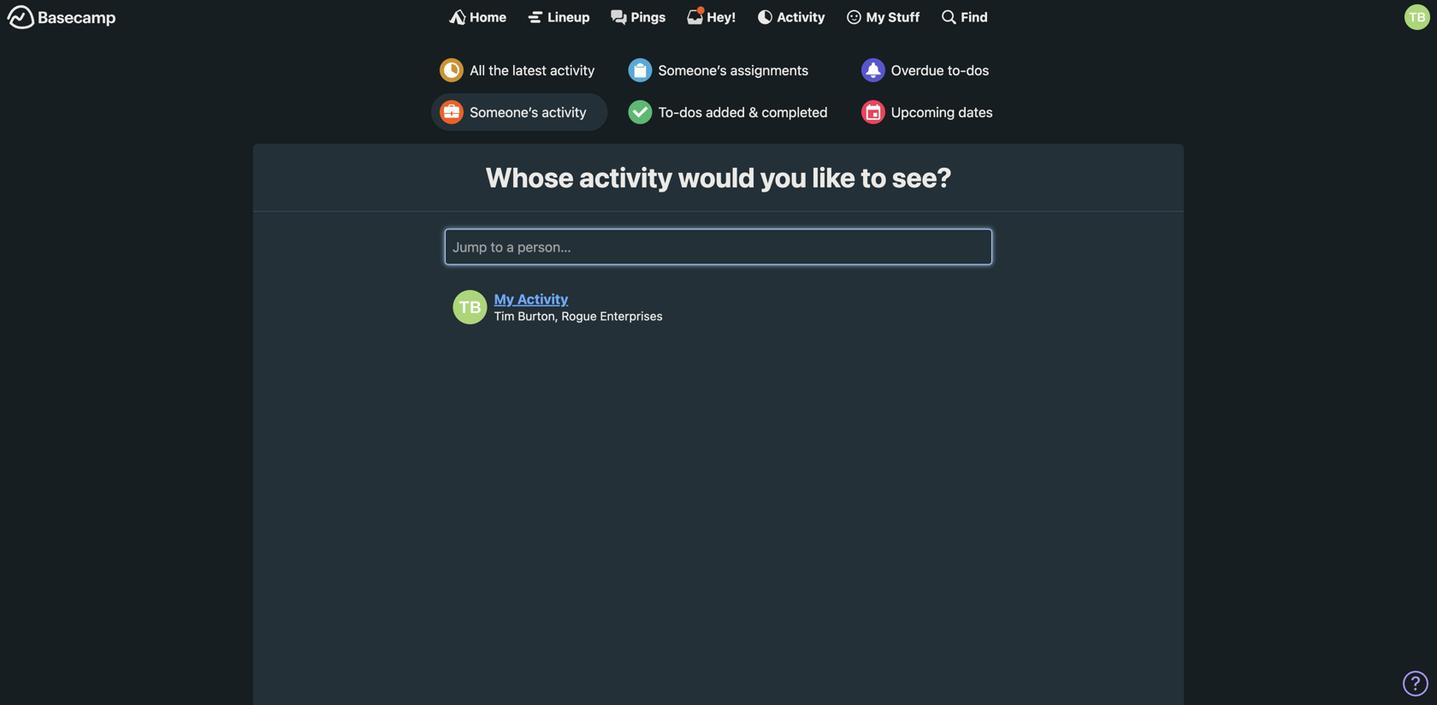 Task type: locate. For each thing, give the bounding box(es) containing it.
1 vertical spatial activity
[[542, 104, 587, 120]]

0 horizontal spatial dos
[[680, 104, 703, 120]]

tim burton image
[[1405, 4, 1431, 30]]

someone's activity link
[[432, 93, 608, 131]]

my
[[867, 9, 886, 24], [494, 291, 514, 307]]

activity right latest
[[550, 62, 595, 78]]

activity up assignments
[[777, 9, 826, 24]]

someone's
[[659, 62, 727, 78], [470, 104, 538, 120]]

lineup
[[548, 9, 590, 24]]

home
[[470, 9, 507, 24]]

someone's down the
[[470, 104, 538, 120]]

1 vertical spatial activity
[[518, 291, 569, 307]]

my stuff
[[867, 9, 920, 24]]

to
[[861, 161, 887, 193]]

tim burton, rogue enterprises image
[[453, 290, 487, 324]]

my up "tim"
[[494, 291, 514, 307]]

completed
[[762, 104, 828, 120]]

dos
[[967, 62, 990, 78], [680, 104, 703, 120]]

all the latest activity link
[[432, 51, 608, 89]]

activity up burton,
[[518, 291, 569, 307]]

dos left added
[[680, 104, 703, 120]]

0 vertical spatial activity
[[777, 9, 826, 24]]

someone's up to-
[[659, 62, 727, 78]]

1 horizontal spatial activity
[[777, 9, 826, 24]]

activity down all the latest activity
[[542, 104, 587, 120]]

overdue
[[892, 62, 945, 78]]

someone's assignments link
[[620, 51, 841, 89]]

latest
[[513, 62, 547, 78]]

0 vertical spatial dos
[[967, 62, 990, 78]]

stuff
[[889, 9, 920, 24]]

Jump to a person… text field
[[445, 229, 993, 265]]

0 vertical spatial activity
[[550, 62, 595, 78]]

my left the stuff
[[867, 9, 886, 24]]

activity link
[[757, 9, 826, 26]]

activity inside the my activity tim burton,        rogue enterprises
[[518, 291, 569, 307]]

activity report image
[[440, 58, 464, 82]]

0 horizontal spatial someone's
[[470, 104, 538, 120]]

activity down the todo image
[[580, 161, 673, 193]]

1 vertical spatial someone's
[[470, 104, 538, 120]]

would
[[678, 161, 755, 193]]

1 vertical spatial my
[[494, 291, 514, 307]]

1 horizontal spatial dos
[[967, 62, 990, 78]]

to-dos added & completed link
[[620, 93, 841, 131]]

my for stuff
[[867, 9, 886, 24]]

person report image
[[440, 100, 464, 124]]

you
[[761, 161, 807, 193]]

activity
[[777, 9, 826, 24], [518, 291, 569, 307]]

schedule image
[[862, 100, 886, 124]]

activity for someone's
[[542, 104, 587, 120]]

assignment image
[[629, 58, 653, 82]]

my stuff button
[[846, 9, 920, 26]]

my inside the my activity tim burton,        rogue enterprises
[[494, 291, 514, 307]]

1 vertical spatial dos
[[680, 104, 703, 120]]

to-dos added & completed
[[659, 104, 828, 120]]

2 vertical spatial activity
[[580, 161, 673, 193]]

enterprises
[[600, 309, 663, 323]]

activity
[[550, 62, 595, 78], [542, 104, 587, 120], [580, 161, 673, 193]]

0 horizontal spatial activity
[[518, 291, 569, 307]]

see?
[[893, 161, 952, 193]]

hey!
[[707, 9, 736, 24]]

my inside popup button
[[867, 9, 886, 24]]

0 vertical spatial someone's
[[659, 62, 727, 78]]

1 horizontal spatial my
[[867, 9, 886, 24]]

someone's activity
[[470, 104, 587, 120]]

todo image
[[629, 100, 653, 124]]

find
[[961, 9, 988, 24]]

0 horizontal spatial my
[[494, 291, 514, 307]]

dates
[[959, 104, 993, 120]]

my activity tim burton,        rogue enterprises
[[494, 291, 663, 323]]

0 vertical spatial my
[[867, 9, 886, 24]]

1 horizontal spatial someone's
[[659, 62, 727, 78]]

dos up dates
[[967, 62, 990, 78]]

assignments
[[731, 62, 809, 78]]

tim
[[494, 309, 515, 323]]



Task type: vqa. For each thing, say whether or not it's contained in the screenshot.


Task type: describe. For each thing, give the bounding box(es) containing it.
pings button
[[611, 9, 666, 26]]

hey! button
[[687, 6, 736, 26]]

switch accounts image
[[7, 4, 116, 31]]

to-
[[948, 62, 967, 78]]

whose activity would you like to see?
[[486, 161, 952, 193]]

rogue
[[562, 309, 597, 323]]

my for activity
[[494, 291, 514, 307]]

like
[[813, 161, 856, 193]]

all the latest activity
[[470, 62, 595, 78]]

added
[[706, 104, 746, 120]]

overdue to-dos
[[892, 62, 990, 78]]

&
[[749, 104, 759, 120]]

all
[[470, 62, 485, 78]]

reports image
[[862, 58, 886, 82]]

the
[[489, 62, 509, 78]]

someone's for someone's activity
[[470, 104, 538, 120]]

lineup link
[[527, 9, 590, 26]]

home link
[[449, 9, 507, 26]]

activity for whose
[[580, 161, 673, 193]]

whose
[[486, 161, 574, 193]]

upcoming
[[892, 104, 955, 120]]

someone's for someone's assignments
[[659, 62, 727, 78]]

find button
[[941, 9, 988, 26]]

main element
[[0, 0, 1438, 33]]

upcoming dates link
[[853, 93, 1006, 131]]

upcoming dates
[[892, 104, 993, 120]]

burton,
[[518, 309, 559, 323]]

overdue to-dos link
[[853, 51, 1006, 89]]

pings
[[631, 9, 666, 24]]

to-
[[659, 104, 680, 120]]

someone's assignments
[[659, 62, 809, 78]]

activity inside main element
[[777, 9, 826, 24]]



